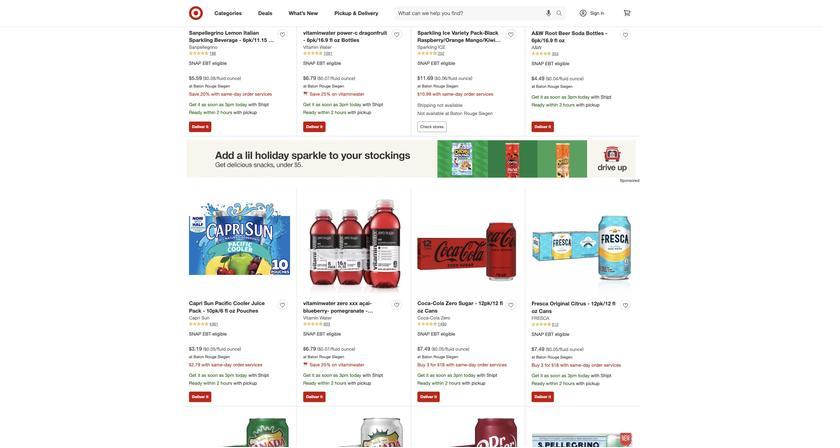 Task type: locate. For each thing, give the bounding box(es) containing it.
ebt down 512
[[546, 332, 554, 338]]

bottles right 252
[[451, 52, 469, 58]]

) for fresca original citrus - 12pk/12 fl oz cans
[[583, 347, 584, 353]]

) inside $5.59 ( $0.08 /fluid ounce ) at baton rouge siegen save 20% with same-day order services
[[240, 76, 241, 81]]

- down sign in 'link'
[[606, 30, 608, 36]]

eligible down 188
[[213, 61, 227, 66]]

shipt for vitaminwater power-c dragonfruit - 6pk/16.9 fl oz bottles
[[373, 102, 383, 107]]

eligible down 252
[[441, 61, 456, 66]]

within
[[546, 102, 558, 108], [204, 110, 216, 115], [318, 110, 330, 115], [204, 381, 216, 387], [318, 381, 330, 387], [432, 381, 444, 387], [546, 381, 558, 387]]

at inside $5.59 ( $0.08 /fluid ounce ) at baton rouge siegen save 20% with same-day order services
[[189, 84, 193, 89]]

capri down pack
[[189, 316, 200, 321]]

capri inside "capri sun pacific cooler juice pack - 10pk/6 fl oz pouches"
[[189, 301, 203, 307]]

) down 1091 link
[[354, 76, 355, 81]]

$2.79
[[189, 363, 200, 368]]

2 vitamin water link from the top
[[303, 315, 332, 322]]

get it as soon as 3pm today with shipt ready within 2 hours with pickup for sparkling
[[189, 102, 269, 115]]

3pm for -
[[568, 373, 577, 379]]

get for fresca original citrus - 12pk/12 fl oz cans
[[532, 373, 539, 379]]

get it as soon as 3pm today with shipt ready within 2 hours with pickup
[[532, 94, 612, 108], [189, 102, 269, 115], [303, 102, 383, 115], [189, 373, 269, 387], [303, 373, 383, 387], [418, 373, 498, 387], [532, 373, 612, 387]]

0 vertical spatial 25%
[[321, 91, 331, 97]]

1 vertical spatial save 25% on vitaminwater
[[310, 363, 365, 368]]

( inside $11.69 ( $0.06 /fluid ounce ) at baton rouge siegen $10.99 with same-day order services
[[435, 76, 436, 81]]

get it as soon as 3pm today with shipt ready within 2 hours with pickup for cooler
[[189, 373, 269, 387]]

eligible down 353
[[555, 61, 570, 66]]

2 $6.79 from the top
[[303, 346, 316, 353]]

0 vertical spatial vitamin
[[303, 44, 319, 50]]

1 horizontal spatial $7.49
[[532, 347, 545, 353]]

1 horizontal spatial 12pk/12
[[592, 301, 611, 308]]

vitamin water down blueberry-
[[303, 316, 332, 321]]

ounce inside $11.69 ( $0.06 /fluid ounce ) at baton rouge siegen $10.99 with same-day order services
[[459, 76, 471, 81]]

water up 1091
[[320, 44, 332, 50]]

a&w inside a&w root beer soda bottles - 6pk/16.9 fl oz
[[532, 30, 544, 36]]

ebt down 353
[[546, 61, 554, 66]]

as
[[544, 94, 549, 100], [562, 94, 567, 100], [202, 102, 206, 107], [219, 102, 224, 107], [316, 102, 321, 107], [333, 102, 338, 107], [202, 373, 206, 379], [219, 373, 224, 379], [316, 373, 321, 379], [333, 373, 338, 379], [430, 373, 435, 379], [448, 373, 452, 379], [544, 373, 549, 379], [562, 373, 567, 379]]

2 vertical spatial sparkling
[[418, 44, 437, 50]]

1 vertical spatial $0.07
[[319, 347, 330, 352]]

vitaminwater power-c dragonfruit - 6pk/16.9 fl oz bottles link
[[303, 29, 389, 44]]

snap ebt eligible down 1091
[[303, 61, 341, 66]]

snap ebt eligible down 4361
[[189, 332, 227, 337]]

sun inside "capri sun pacific cooler juice pack - 10pk/6 fl oz pouches"
[[204, 301, 214, 307]]

( inside the $3.19 ( $0.05 /fluid ounce ) at baton rouge siegen $2.79 with same-day order services
[[203, 347, 205, 352]]

$11.69
[[418, 75, 433, 82]]

shipt for coca-cola zero sugar - 12pk/12 fl oz cans
[[487, 373, 498, 379]]

capri
[[189, 301, 203, 307], [189, 316, 200, 321]]

shipt for sanpellegrino lemon italian sparkling beverage - 6pk/11.15 fl oz cans
[[258, 102, 269, 107]]

ebt down 603
[[317, 332, 326, 337]]

cola inside "link"
[[430, 316, 440, 321]]

) down 252 'link'
[[471, 76, 473, 81]]

2 for sanpellegrino lemon italian sparkling beverage - 6pk/11.15 fl oz cans
[[217, 110, 219, 115]]

ounce down 512 link
[[570, 347, 583, 353]]

get for coca-cola zero sugar - 12pk/12 fl oz cans
[[418, 373, 425, 379]]

oz down pacific
[[229, 308, 235, 315]]

6pk/16.9 down blueberry-
[[303, 316, 325, 322]]

deliver it
[[192, 125, 209, 129], [306, 125, 323, 129], [535, 125, 551, 129], [192, 395, 209, 400], [306, 395, 323, 400], [421, 395, 437, 400], [535, 395, 551, 400]]

a&w left root
[[532, 30, 544, 36]]

2 for vitaminwater power-c dragonfruit - 6pk/16.9 fl oz bottles
[[331, 110, 334, 115]]

ebt down 1091
[[317, 61, 326, 66]]

512 link
[[532, 322, 633, 328]]

fl inside fresca original citrus - 12pk/12 fl oz cans
[[613, 301, 616, 308]]

oz inside vitaminwater power-c dragonfruit - 6pk/16.9 fl oz bottles
[[334, 37, 340, 43]]

sparkling for sparkling ice
[[418, 44, 437, 50]]

baton for sparkling ice variety pack-black raspberry/orange mango/kiwi strawberry/cherry limeade - 12pk/17 fl oz bottles
[[422, 84, 433, 89]]

at inside the $3.19 ( $0.05 /fluid ounce ) at baton rouge siegen $2.79 with same-day order services
[[189, 355, 193, 360]]

$6.79
[[303, 75, 316, 82], [303, 346, 316, 353]]

rouge inside $11.69 ( $0.06 /fluid ounce ) at baton rouge siegen $10.99 with same-day order services
[[434, 84, 445, 89]]

hours for fresca original citrus - 12pk/12 fl oz cans
[[564, 381, 575, 387]]

$7.49 for oz
[[418, 346, 431, 353]]

ebt for coca-cola zero sugar - 12pk/12 fl oz cans
[[431, 332, 440, 337]]

fresca
[[532, 316, 550, 322]]

services
[[255, 91, 272, 97], [477, 91, 494, 97], [245, 363, 263, 368], [490, 363, 507, 368], [604, 363, 621, 368]]

eligible for root
[[555, 61, 570, 66]]

$7.49 down fresca link
[[532, 347, 545, 353]]

1 $6.79 ( $0.07 /fluid ounce ) at baton rouge siegen from the top
[[303, 75, 355, 89]]

6pk/16.9 up 1091
[[307, 37, 328, 43]]

ice
[[438, 44, 446, 50]]

- right citrus
[[588, 301, 590, 308]]

0 horizontal spatial cans
[[196, 44, 209, 51]]

vitamin water link up 1091
[[303, 44, 332, 51]]

rouge inside the $3.19 ( $0.05 /fluid ounce ) at baton rouge siegen $2.79 with same-day order services
[[205, 355, 217, 360]]

sanpellegrino inside sanpellegrino lemon italian sparkling beverage - 6pk/11.15 fl oz cans
[[189, 29, 224, 36]]

3 for oz
[[427, 363, 430, 368]]

$0.05 down 512
[[547, 347, 559, 353]]

save 25% on vitaminwater
[[310, 91, 365, 97], [310, 363, 365, 368]]

capri for capri sun
[[189, 316, 200, 321]]

fl inside vitaminwater power-c dragonfruit - 6pk/16.9 fl oz bottles
[[330, 37, 333, 43]]

ready for vitaminwater zero xxx açai- blueberry- pomegranate - 6pk/16.9 fl oz bottles
[[303, 381, 317, 387]]

cans inside fresca original citrus - 12pk/12 fl oz cans
[[539, 308, 552, 315]]

-
[[606, 30, 608, 36], [239, 37, 242, 43], [303, 37, 306, 43], [489, 44, 491, 51], [475, 301, 477, 307], [588, 301, 590, 308], [203, 308, 205, 315], [366, 308, 368, 315]]

black
[[485, 29, 499, 36]]

1 vertical spatial capri
[[189, 316, 200, 321]]

dragonfruit
[[359, 29, 387, 36]]

coca-cola zero sugar - 12pk/12 fl oz cans
[[418, 301, 503, 315]]

raspberry/orange
[[418, 37, 464, 43]]

2 on from the top
[[332, 363, 337, 368]]

order inside the $3.19 ( $0.05 /fluid ounce ) at baton rouge siegen $2.79 with same-day order services
[[233, 363, 244, 368]]

sparkling up sanpellegrino 'link'
[[189, 37, 213, 43]]

sanpellegrino
[[189, 29, 224, 36], [189, 44, 218, 50]]

cola inside coca-cola zero sugar - 12pk/12 fl oz cans
[[433, 301, 444, 307]]

12pk/17
[[418, 52, 438, 58]]

categories
[[215, 10, 242, 16]]

$6.79 ( $0.07 /fluid ounce ) at baton rouge siegen
[[303, 75, 355, 89], [303, 346, 355, 360]]

siegen inside $4.49 ( $0.04 /fluid ounce ) at baton rouge siegen
[[561, 84, 573, 89]]

capri sun pacific cooler juice pack - 10pk/6 fl oz pouches image
[[189, 195, 290, 297], [189, 195, 290, 297]]

/fluid for coca-cola zero sugar - 12pk/12 fl oz cans
[[444, 347, 455, 352]]

at for fresca original citrus - 12pk/12 fl oz cans
[[532, 355, 535, 360]]

0 horizontal spatial $7.49 ( $0.05 /fluid ounce ) at baton rouge siegen buy 3 for $18 with same-day order services
[[418, 346, 507, 368]]

$0.05 right $3.19
[[205, 347, 216, 352]]

1 vertical spatial available
[[426, 111, 444, 116]]

pickup
[[586, 102, 600, 108], [243, 110, 257, 115], [358, 110, 371, 115], [243, 381, 257, 387], [358, 381, 371, 387], [472, 381, 486, 387], [586, 381, 600, 387]]

bottles down pomegranate
[[338, 316, 356, 322]]

oz inside sparkling ice variety pack-black raspberry/orange mango/kiwi strawberry/cherry limeade - 12pk/17 fl oz bottles
[[444, 52, 449, 58]]

zero
[[446, 301, 457, 307], [441, 316, 451, 321]]

snap ebt eligible for sanpellegrino lemon italian sparkling beverage - 6pk/11.15 fl oz cans
[[189, 61, 227, 66]]

sun
[[204, 301, 214, 307], [202, 316, 210, 321]]

coca- inside coca-cola zero sugar - 12pk/12 fl oz cans
[[418, 301, 433, 307]]

1 vertical spatial a&w
[[532, 45, 542, 50]]

) for coca-cola zero sugar - 12pk/12 fl oz cans
[[469, 347, 470, 352]]

2 horizontal spatial cans
[[539, 308, 552, 315]]

baton inside $4.49 ( $0.04 /fluid ounce ) at baton rouge siegen
[[536, 84, 547, 89]]

advertisement region
[[183, 141, 640, 178]]

a&w
[[532, 30, 544, 36], [532, 45, 542, 50]]

2 $6.79 ( $0.07 /fluid ounce ) at baton rouge siegen from the top
[[303, 346, 355, 360]]

1 vertical spatial cola
[[430, 316, 440, 321]]

pomegranate
[[331, 308, 364, 315]]

353 link
[[532, 51, 633, 57]]

eligible down 4361
[[213, 332, 227, 337]]

1 25% from the top
[[321, 91, 331, 97]]

- inside a&w root beer soda bottles - 6pk/16.9 fl oz
[[606, 30, 608, 36]]

deals link
[[253, 6, 281, 20]]

save for vitaminwater power-c dragonfruit - 6pk/16.9 fl oz bottles
[[310, 91, 320, 97]]

pickup for a&w root beer soda bottles - 6pk/16.9 fl oz
[[586, 102, 600, 108]]

a&w for a&w root beer soda bottles - 6pk/16.9 fl oz
[[532, 30, 544, 36]]

1 vertical spatial on
[[332, 363, 337, 368]]

deliver for vitaminwater power-c dragonfruit - 6pk/16.9 fl oz bottles
[[306, 125, 319, 129]]

- inside "capri sun pacific cooler juice pack - 10pk/6 fl oz pouches"
[[203, 308, 205, 315]]

2 for vitaminwater zero xxx açai- blueberry- pomegranate - 6pk/16.9 fl oz bottles
[[331, 381, 334, 387]]

fl inside a&w root beer soda bottles - 6pk/16.9 fl oz
[[555, 37, 558, 44]]

0 horizontal spatial $0.05
[[205, 347, 216, 352]]

within for fresca original citrus - 12pk/12 fl oz cans
[[546, 381, 558, 387]]

3pm for soda
[[568, 94, 577, 100]]

1 vitamin water from the top
[[303, 44, 332, 50]]

deliver it button for fresca original citrus - 12pk/12 fl oz cans
[[532, 393, 554, 403]]

snap ebt eligible for vitaminwater zero xxx açai- blueberry- pomegranate - 6pk/16.9 fl oz bottles
[[303, 332, 341, 337]]

$0.05 for fl
[[205, 347, 216, 352]]

baton inside $5.59 ( $0.08 /fluid ounce ) at baton rouge siegen save 20% with same-day order services
[[194, 84, 204, 89]]

- up capri sun
[[203, 308, 205, 315]]

sign in link
[[574, 6, 615, 20]]

oz right 603
[[331, 316, 337, 322]]

0 vertical spatial coca-
[[418, 301, 433, 307]]

ready for a&w root beer soda bottles - 6pk/16.9 fl oz
[[532, 102, 545, 108]]

fl inside vitaminwater zero xxx açai- blueberry- pomegranate - 6pk/16.9 fl oz bottles
[[326, 316, 329, 322]]

1 vitamin from the top
[[303, 44, 319, 50]]

/fluid for capri sun pacific cooler juice pack - 10pk/6 fl oz pouches
[[216, 347, 226, 352]]

snap ebt eligible down 1490
[[418, 332, 456, 337]]

0 vertical spatial sparkling
[[418, 29, 442, 36]]

get it as soon as 3pm today with shipt ready within 2 hours with pickup for açai-
[[303, 373, 383, 387]]

/fluid right $5.59
[[216, 76, 226, 81]]

available
[[445, 102, 463, 108], [426, 111, 444, 116]]

ounce inside $4.49 ( $0.04 /fluid ounce ) at baton rouge siegen
[[570, 76, 583, 82]]

1 vertical spatial water
[[320, 316, 332, 321]]

ounce down 1490 link
[[456, 347, 469, 352]]

at for a&w root beer soda bottles - 6pk/16.9 fl oz
[[532, 84, 535, 89]]

2 for fresca original citrus - 12pk/12 fl oz cans
[[560, 381, 562, 387]]

sanpellegrino up sanpellegrino 'link'
[[189, 29, 224, 36]]

2 for coca-cola zero sugar - 12pk/12 fl oz cans
[[445, 381, 448, 387]]

1 horizontal spatial $7.49 ( $0.05 /fluid ounce ) at baton rouge siegen buy 3 for $18 with same-day order services
[[532, 347, 621, 368]]

hours for a&w root beer soda bottles - 6pk/16.9 fl oz
[[564, 102, 575, 108]]

- inside fresca original citrus - 12pk/12 fl oz cans
[[588, 301, 590, 308]]

ebt down 188
[[203, 61, 211, 66]]

buy for oz
[[418, 363, 426, 368]]

ounce inside the $3.19 ( $0.05 /fluid ounce ) at baton rouge siegen $2.79 with same-day order services
[[227, 347, 240, 352]]

pickup for vitaminwater zero xxx açai- blueberry- pomegranate - 6pk/16.9 fl oz bottles
[[358, 381, 371, 387]]

a&w up '$4.49'
[[532, 45, 542, 50]]

soon for fresca original citrus - 12pk/12 fl oz cans
[[551, 373, 561, 379]]

dr pepper soda - 12pk/12 fl oz cans image
[[418, 414, 519, 448], [418, 414, 519, 448]]

available down not
[[426, 111, 444, 116]]

$7.49 for cans
[[532, 347, 545, 353]]

1 horizontal spatial cans
[[425, 308, 438, 315]]

$6.79 ( $0.07 /fluid ounce ) at baton rouge siegen down 603
[[303, 346, 355, 360]]

snap ebt eligible down 252
[[418, 61, 456, 66]]

snap ebt eligible
[[189, 61, 227, 66], [303, 61, 341, 66], [418, 61, 456, 66], [532, 61, 570, 66], [189, 332, 227, 337], [303, 332, 341, 337], [418, 332, 456, 337], [532, 332, 570, 338]]

0 horizontal spatial buy
[[418, 363, 426, 368]]

2 $0.07 from the top
[[319, 347, 330, 352]]

ounce down 4361 link
[[227, 347, 240, 352]]

oz up fresca
[[532, 308, 538, 315]]

baton inside $11.69 ( $0.06 /fluid ounce ) at baton rouge siegen $10.99 with same-day order services
[[422, 84, 433, 89]]

siegen inside $5.59 ( $0.08 /fluid ounce ) at baton rouge siegen save 20% with same-day order services
[[218, 84, 230, 89]]

sun inside 'link'
[[202, 316, 210, 321]]

sparkling inside sparkling ice variety pack-black raspberry/orange mango/kiwi strawberry/cherry limeade - 12pk/17 fl oz bottles
[[418, 29, 442, 36]]

0 horizontal spatial 12pk/12
[[479, 301, 499, 307]]

0 vertical spatial cola
[[433, 301, 444, 307]]

- down the mango/kiwi
[[489, 44, 491, 51]]

baton for coca-cola zero sugar - 12pk/12 fl oz cans
[[422, 355, 433, 360]]

coca- inside "link"
[[418, 316, 430, 321]]

$6.79 ( $0.07 /fluid ounce ) at baton rouge siegen down 1091
[[303, 75, 355, 89]]

sanpellegrino lemon italian sparkling beverage - 6pk/11.15 fl oz cans image
[[189, 0, 290, 25], [189, 0, 290, 25]]

$3.19 ( $0.05 /fluid ounce ) at baton rouge siegen $2.79 with same-day order services
[[189, 346, 263, 368]]

vitamin water for blueberry-
[[303, 316, 332, 321]]

$0.05 down 1490
[[433, 347, 444, 352]]

$18 for oz
[[438, 363, 445, 368]]

1 vertical spatial $6.79
[[303, 346, 316, 353]]

1 on from the top
[[332, 91, 337, 97]]

ebt down 1490
[[431, 332, 440, 337]]

sparkling ice variety pack-black raspberry/orange mango/kiwi strawberry/cherry limeade - 12pk/17 fl oz bottles image
[[418, 0, 519, 25], [418, 0, 519, 25]]

) inside the $3.19 ( $0.05 /fluid ounce ) at baton rouge siegen $2.79 with same-day order services
[[240, 347, 241, 352]]

1 vertical spatial sparkling
[[189, 37, 213, 43]]

1 vertical spatial vitamin
[[303, 316, 319, 321]]

/fluid right '$4.49'
[[559, 76, 569, 82]]

0 vertical spatial $6.79
[[303, 75, 316, 82]]

snap ebt eligible down 188
[[189, 61, 227, 66]]

snap ebt eligible down 353
[[532, 61, 570, 66]]

2 a&w from the top
[[532, 45, 542, 50]]

siegen inside shipping not available not available at baton rouge siegen
[[479, 111, 493, 116]]

snap for vitaminwater zero xxx açai- blueberry- pomegranate - 6pk/16.9 fl oz bottles
[[303, 332, 316, 337]]

$7.49 ( $0.05 /fluid ounce ) at baton rouge siegen buy 3 for $18 with same-day order services
[[418, 346, 507, 368], [532, 347, 621, 368]]

3pm
[[568, 94, 577, 100], [225, 102, 234, 107], [339, 102, 349, 107], [225, 373, 234, 379], [339, 373, 349, 379], [454, 373, 463, 379], [568, 373, 577, 379]]

0 vertical spatial vitamin water
[[303, 44, 332, 50]]

baton for sanpellegrino lemon italian sparkling beverage - 6pk/11.15 fl oz cans
[[194, 84, 204, 89]]

bottles right "soda"
[[586, 30, 604, 36]]

2 sanpellegrino from the top
[[189, 44, 218, 50]]

sparkling up raspberry/orange
[[418, 29, 442, 36]]

$0.05
[[205, 347, 216, 352], [433, 347, 444, 352], [547, 347, 559, 353]]

rouge
[[205, 84, 217, 89], [319, 84, 331, 89], [434, 84, 445, 89], [548, 84, 560, 89], [464, 111, 478, 116], [205, 355, 217, 360], [319, 355, 331, 360], [434, 355, 445, 360], [548, 355, 560, 360]]

order
[[243, 91, 254, 97], [464, 91, 475, 97], [233, 363, 244, 368], [478, 363, 489, 368], [592, 363, 603, 368]]

categories link
[[209, 6, 250, 20]]

0 vertical spatial water
[[320, 44, 332, 50]]

0 vertical spatial $6.79 ( $0.07 /fluid ounce ) at baton rouge siegen
[[303, 75, 355, 89]]

cola up coca-cola zero
[[433, 301, 444, 307]]

1 vitamin water link from the top
[[303, 44, 332, 51]]

siegen inside the $3.19 ( $0.05 /fluid ounce ) at baton rouge siegen $2.79 with same-day order services
[[218, 355, 230, 360]]

0 vertical spatial capri
[[189, 301, 203, 307]]

get
[[532, 94, 539, 100], [189, 102, 197, 107], [303, 102, 311, 107], [189, 373, 197, 379], [303, 373, 311, 379], [418, 373, 425, 379], [532, 373, 539, 379]]

what's new
[[289, 10, 318, 16]]

$18
[[438, 363, 445, 368], [552, 363, 559, 368]]

/fluid right $3.19
[[216, 347, 226, 352]]

2 vitamin from the top
[[303, 316, 319, 321]]

sparkling ice
[[418, 44, 446, 50]]

hours for capri sun pacific cooler juice pack - 10pk/6 fl oz pouches
[[221, 381, 232, 387]]

$0.07
[[319, 76, 330, 81], [319, 347, 330, 352]]

oz left 188
[[189, 44, 195, 51]]

save for vitaminwater zero xxx açai- blueberry- pomegranate - 6pk/16.9 fl oz bottles
[[310, 363, 320, 368]]

siegen inside $11.69 ( $0.06 /fluid ounce ) at baton rouge siegen $10.99 with same-day order services
[[446, 84, 459, 89]]

$7.49 down coca-cola zero "link"
[[418, 346, 431, 353]]

pack
[[189, 308, 201, 315]]

2
[[560, 102, 562, 108], [217, 110, 219, 115], [331, 110, 334, 115], [217, 381, 219, 387], [331, 381, 334, 387], [445, 381, 448, 387], [560, 381, 562, 387]]

deliver it for coca-cola zero sugar - 12pk/12 fl oz cans
[[421, 395, 437, 400]]

search
[[554, 10, 569, 17]]

1 vertical spatial vitamin water link
[[303, 315, 332, 322]]

at inside $11.69 ( $0.06 /fluid ounce ) at baton rouge siegen $10.99 with same-day order services
[[418, 84, 421, 89]]

oz down ice
[[444, 52, 449, 58]]

sanpellegrino for sanpellegrino lemon italian sparkling beverage - 6pk/11.15 fl oz cans
[[189, 29, 224, 36]]

1 vertical spatial $6.79 ( $0.07 /fluid ounce ) at baton rouge siegen
[[303, 346, 355, 360]]

within for a&w root beer soda bottles - 6pk/16.9 fl oz
[[546, 102, 558, 108]]

0 vertical spatial sun
[[204, 301, 214, 307]]

cola up 1490
[[430, 316, 440, 321]]

sparkling up 12pk/17
[[418, 44, 437, 50]]

soon
[[551, 94, 561, 100], [208, 102, 218, 107], [322, 102, 332, 107], [208, 373, 218, 379], [322, 373, 332, 379], [436, 373, 446, 379], [551, 373, 561, 379]]

ebt down 4361
[[203, 332, 211, 337]]

eligible down 1490
[[441, 332, 456, 337]]

0 horizontal spatial 3
[[427, 363, 430, 368]]

ready for vitaminwater power-c dragonfruit - 6pk/16.9 fl oz bottles
[[303, 110, 317, 115]]

1 vertical spatial sun
[[202, 316, 210, 321]]

0 vertical spatial zero
[[446, 301, 457, 307]]

oz down power-
[[334, 37, 340, 43]]

ounce down 1091 link
[[341, 76, 354, 81]]

vitaminwater power-c dragonfruit - 6pk/16.9 fl oz bottles image
[[303, 0, 405, 25], [303, 0, 405, 25]]

ounce for fresca original citrus - 12pk/12 fl oz cans
[[570, 347, 583, 353]]

bottles down power-
[[342, 37, 360, 43]]

/fluid right $11.69
[[447, 76, 457, 81]]

0 vertical spatial available
[[445, 102, 463, 108]]

oz down the beer at right
[[559, 37, 565, 44]]

fl
[[269, 37, 272, 43], [330, 37, 333, 43], [555, 37, 558, 44], [439, 52, 442, 58], [500, 301, 503, 307], [613, 301, 616, 308], [225, 308, 228, 315], [326, 316, 329, 322]]

water up 603
[[320, 316, 332, 321]]

capri inside 'link'
[[189, 316, 200, 321]]

eligible down 512
[[555, 332, 570, 338]]

zero inside coca-cola zero sugar - 12pk/12 fl oz cans
[[446, 301, 457, 307]]

/fluid inside $4.49 ( $0.04 /fluid ounce ) at baton rouge siegen
[[559, 76, 569, 82]]

1 coca- from the top
[[418, 301, 433, 307]]

188 link
[[189, 51, 290, 56]]

vitaminwater inside vitaminwater zero xxx açai- blueberry- pomegranate - 6pk/16.9 fl oz bottles
[[303, 301, 336, 307]]

sun up 4361
[[202, 316, 210, 321]]

0 horizontal spatial for
[[431, 363, 436, 368]]

cans inside sanpellegrino lemon italian sparkling beverage - 6pk/11.15 fl oz cans
[[196, 44, 209, 51]]

) down 188 link
[[240, 76, 241, 81]]

fl inside sparkling ice variety pack-black raspberry/orange mango/kiwi strawberry/cherry limeade - 12pk/17 fl oz bottles
[[439, 52, 442, 58]]

0 vertical spatial save 25% on vitaminwater
[[310, 91, 365, 97]]

1 vertical spatial sanpellegrino
[[189, 44, 218, 50]]

snap ebt eligible down 603
[[303, 332, 341, 337]]

- down lemon at the top of the page
[[239, 37, 242, 43]]

) for sanpellegrino lemon italian sparkling beverage - 6pk/11.15 fl oz cans
[[240, 76, 241, 81]]

0 vertical spatial $0.07
[[319, 76, 330, 81]]

1 horizontal spatial for
[[545, 363, 551, 368]]

2 save 25% on vitaminwater from the top
[[310, 363, 365, 368]]

rouge inside $5.59 ( $0.08 /fluid ounce ) at baton rouge siegen save 20% with same-day order services
[[205, 84, 217, 89]]

fl inside coca-cola zero sugar - 12pk/12 fl oz cans
[[500, 301, 503, 307]]

) down 512 link
[[583, 347, 584, 353]]

within for vitaminwater zero xxx açai- blueberry- pomegranate - 6pk/16.9 fl oz bottles
[[318, 381, 330, 387]]

coca- for coca-cola zero
[[418, 316, 430, 321]]

zero up 1490
[[441, 316, 451, 321]]

2 vitamin water from the top
[[303, 316, 332, 321]]

services inside $5.59 ( $0.08 /fluid ounce ) at baton rouge siegen save 20% with same-day order services
[[255, 91, 272, 97]]

capri sun
[[189, 316, 210, 321]]

vitamin water up 1091
[[303, 44, 332, 50]]

deliver for coca-cola zero sugar - 12pk/12 fl oz cans
[[421, 395, 434, 400]]

get for sanpellegrino lemon italian sparkling beverage - 6pk/11.15 fl oz cans
[[189, 102, 197, 107]]

save inside $5.59 ( $0.08 /fluid ounce ) at baton rouge siegen save 20% with same-day order services
[[189, 91, 199, 97]]

ounce right $0.06
[[459, 76, 471, 81]]

check stores
[[421, 125, 444, 129]]

12pk/12 right sugar
[[479, 301, 499, 307]]

- down açai-
[[366, 308, 368, 315]]

eligible for zero
[[327, 332, 341, 337]]

canada dry ginger ale soda - 12pk/12 fl oz cans image
[[189, 414, 290, 448], [189, 414, 290, 448]]

1 horizontal spatial 3
[[541, 363, 544, 368]]

bottles inside vitaminwater power-c dragonfruit - 6pk/16.9 fl oz bottles
[[342, 37, 360, 43]]

ready for sanpellegrino lemon italian sparkling beverage - 6pk/11.15 fl oz cans
[[189, 110, 202, 115]]

buy for cans
[[532, 363, 540, 368]]

$5.59 ( $0.08 /fluid ounce ) at baton rouge siegen save 20% with same-day order services
[[189, 75, 272, 97]]

snap for fresca original citrus - 12pk/12 fl oz cans
[[532, 332, 544, 338]]

shipt
[[601, 94, 612, 100], [258, 102, 269, 107], [373, 102, 383, 107], [258, 373, 269, 379], [373, 373, 383, 379], [487, 373, 498, 379], [601, 373, 612, 379]]

/fluid down 512
[[559, 347, 569, 353]]

with inside $5.59 ( $0.08 /fluid ounce ) at baton rouge siegen save 20% with same-day order services
[[211, 91, 220, 97]]

today for sanpellegrino lemon italian sparkling beverage - 6pk/11.15 fl oz cans
[[236, 102, 247, 107]]

6pk/16.9 inside vitaminwater power-c dragonfruit - 6pk/16.9 fl oz bottles
[[307, 37, 328, 43]]

1 water from the top
[[320, 44, 332, 50]]

canada dry zero sugar ginger ale soda - 12pk/12 fl oz cans image
[[303, 414, 405, 448], [303, 414, 405, 448]]

açai-
[[360, 301, 372, 307]]

cans left 188
[[196, 44, 209, 51]]

baton for a&w root beer soda bottles - 6pk/16.9 fl oz
[[536, 84, 547, 89]]

at inside $4.49 ( $0.04 /fluid ounce ) at baton rouge siegen
[[532, 84, 535, 89]]

252 link
[[418, 51, 519, 56]]

0 horizontal spatial $7.49
[[418, 346, 431, 353]]

) inside $11.69 ( $0.06 /fluid ounce ) at baton rouge siegen $10.99 with same-day order services
[[471, 76, 473, 81]]

ounce inside $5.59 ( $0.08 /fluid ounce ) at baton rouge siegen save 20% with same-day order services
[[227, 76, 240, 81]]

1 vertical spatial zero
[[441, 316, 451, 321]]

$0.05 for cans
[[433, 347, 444, 352]]

day
[[234, 91, 242, 97], [456, 91, 463, 97], [224, 363, 232, 368], [469, 363, 477, 368], [583, 363, 591, 368]]

$6.79 for vitaminwater zero xxx açai- blueberry- pomegranate - 6pk/16.9 fl oz bottles
[[303, 346, 316, 353]]

bottles inside vitaminwater zero xxx açai- blueberry- pomegranate - 6pk/16.9 fl oz bottles
[[338, 316, 356, 322]]

snap for capri sun pacific cooler juice pack - 10pk/6 fl oz pouches
[[189, 332, 201, 337]]

) inside $4.49 ( $0.04 /fluid ounce ) at baton rouge siegen
[[583, 76, 584, 82]]

fresca original citrus - 12pk/12 fl oz cans image
[[532, 195, 633, 297], [532, 195, 633, 297]]

2 25% from the top
[[321, 363, 331, 368]]

same- inside $11.69 ( $0.06 /fluid ounce ) at baton rouge siegen $10.99 with same-day order services
[[443, 91, 456, 97]]

1 vertical spatial vitamin water
[[303, 316, 332, 321]]

s.pellegrino sparkling natural mineral water - 8pk/11.15 fl oz cans image
[[532, 414, 633, 448], [532, 414, 633, 448]]

sun up 10pk/6
[[204, 301, 214, 307]]

on for bottles
[[332, 91, 337, 97]]

ounce for coca-cola zero sugar - 12pk/12 fl oz cans
[[456, 347, 469, 352]]

1 a&w from the top
[[532, 30, 544, 36]]

sanpellegrino up 188
[[189, 44, 218, 50]]

$0.05 inside the $3.19 ( $0.05 /fluid ounce ) at baton rouge siegen $2.79 with same-day order services
[[205, 347, 216, 352]]

) down 603 link
[[354, 347, 355, 352]]

vitamin water
[[303, 44, 332, 50], [303, 316, 332, 321]]

1 capri from the top
[[189, 301, 203, 307]]

ounce right the $0.04
[[570, 76, 583, 82]]

a&w root beer soda bottles - 6pk/16.9 fl oz image
[[532, 0, 633, 26], [532, 0, 633, 26]]

sparkling inside sanpellegrino lemon italian sparkling beverage - 6pk/11.15 fl oz cans
[[189, 37, 213, 43]]

0 horizontal spatial $18
[[438, 363, 445, 368]]

1 horizontal spatial buy
[[532, 363, 540, 368]]

- down the what's new link
[[303, 37, 306, 43]]

/fluid inside the $3.19 ( $0.05 /fluid ounce ) at baton rouge siegen $2.79 with same-day order services
[[216, 347, 226, 352]]

vitaminwater zero xxx açai- blueberry- pomegranate - 6pk/16.9 fl oz bottles image
[[303, 195, 405, 297], [303, 195, 405, 297]]

3
[[427, 363, 430, 368], [541, 363, 544, 368]]

1 horizontal spatial $0.05
[[433, 347, 444, 352]]

1 horizontal spatial available
[[445, 102, 463, 108]]

cans
[[196, 44, 209, 51], [425, 308, 438, 315], [539, 308, 552, 315]]

3pm for dragonfruit
[[339, 102, 349, 107]]

what's
[[289, 10, 306, 16]]

eligible down 1091
[[327, 61, 341, 66]]

soon for capri sun pacific cooler juice pack - 10pk/6 fl oz pouches
[[208, 373, 218, 379]]

ebt for fresca original citrus - 12pk/12 fl oz cans
[[546, 332, 554, 338]]

0 vertical spatial a&w
[[532, 30, 544, 36]]

baton inside the $3.19 ( $0.05 /fluid ounce ) at baton rouge siegen $2.79 with same-day order services
[[194, 355, 204, 360]]

sanpellegrino for sanpellegrino
[[189, 44, 218, 50]]

1 vertical spatial coca-
[[418, 316, 430, 321]]

6pk/16.9 up 'a&w' link
[[532, 37, 553, 44]]

zero inside "link"
[[441, 316, 451, 321]]

$0.07 down 1091
[[319, 76, 330, 81]]

capri up pack
[[189, 301, 203, 307]]

deliver
[[192, 125, 205, 129], [306, 125, 319, 129], [535, 125, 548, 129], [192, 395, 205, 400], [306, 395, 319, 400], [421, 395, 434, 400], [535, 395, 548, 400]]

check stores button
[[418, 122, 447, 132]]

1 sanpellegrino from the top
[[189, 29, 224, 36]]

353
[[552, 51, 559, 56]]

vitamin water link down blueberry-
[[303, 315, 332, 322]]

$0.07 down 603
[[319, 347, 330, 352]]

0 vertical spatial vitamin water link
[[303, 44, 332, 51]]

ounce right $0.08
[[227, 76, 240, 81]]

0 vertical spatial sanpellegrino
[[189, 29, 224, 36]]

zero left sugar
[[446, 301, 457, 307]]

get for vitaminwater zero xxx açai- blueberry- pomegranate - 6pk/16.9 fl oz bottles
[[303, 373, 311, 379]]

ebt for sanpellegrino lemon italian sparkling beverage - 6pk/11.15 fl oz cans
[[203, 61, 211, 66]]

original
[[550, 301, 570, 308]]

sign
[[591, 10, 600, 16]]

soon for vitaminwater power-c dragonfruit - 6pk/16.9 fl oz bottles
[[322, 102, 332, 107]]

$4.49 ( $0.04 /fluid ounce ) at baton rouge siegen
[[532, 75, 584, 89]]

cola
[[433, 301, 444, 307], [430, 316, 440, 321]]

1 $0.07 from the top
[[319, 76, 330, 81]]

) down 353 link
[[583, 76, 584, 82]]

/fluid inside $5.59 ( $0.08 /fluid ounce ) at baton rouge siegen save 20% with same-day order services
[[216, 76, 226, 81]]

for
[[431, 363, 436, 368], [545, 363, 551, 368]]

services inside the $3.19 ( $0.05 /fluid ounce ) at baton rouge siegen $2.79 with same-day order services
[[245, 363, 263, 368]]

12pk/12
[[479, 301, 499, 307], [592, 301, 611, 308]]

$3.19
[[189, 346, 202, 353]]

2 water from the top
[[320, 316, 332, 321]]

1 $6.79 from the top
[[303, 75, 316, 82]]

0 vertical spatial on
[[332, 91, 337, 97]]

rouge inside $4.49 ( $0.04 /fluid ounce ) at baton rouge siegen
[[548, 84, 560, 89]]

( inside $5.59 ( $0.08 /fluid ounce ) at baton rouge siegen save 20% with same-day order services
[[203, 76, 205, 81]]

coca-cola zero sugar - 12pk/12 fl oz cans image
[[418, 195, 519, 297], [418, 195, 519, 297]]

soda
[[572, 30, 585, 36]]

6pk/16.9
[[307, 37, 328, 43], [532, 37, 553, 44], [303, 316, 325, 322]]

italian
[[244, 29, 259, 36]]

cans up coca-cola zero
[[425, 308, 438, 315]]

sparkling for sparkling ice variety pack-black raspberry/orange mango/kiwi strawberry/cherry limeade - 12pk/17 fl oz bottles
[[418, 29, 442, 36]]

eligible down 603
[[327, 332, 341, 337]]

1 horizontal spatial $18
[[552, 363, 559, 368]]

2 capri from the top
[[189, 316, 200, 321]]

deliver for sanpellegrino lemon italian sparkling beverage - 6pk/11.15 fl oz cans
[[192, 125, 205, 129]]

- right sugar
[[475, 301, 477, 307]]

1 vertical spatial 25%
[[321, 363, 331, 368]]

2 coca- from the top
[[418, 316, 430, 321]]

1 save 25% on vitaminwater from the top
[[310, 91, 365, 97]]

day inside $11.69 ( $0.06 /fluid ounce ) at baton rouge siegen $10.99 with same-day order services
[[456, 91, 463, 97]]

cans up fresca
[[539, 308, 552, 315]]



Task type: vqa. For each thing, say whether or not it's contained in the screenshot.
same- within the $3.19 ( $0.05 /fluid ounce ) at Baton Rouge Siegen $2.79 with same-day order services
yes



Task type: describe. For each thing, give the bounding box(es) containing it.
rouge for fresca original citrus - 12pk/12 fl oz cans
[[548, 355, 560, 360]]

ounce for sanpellegrino lemon italian sparkling beverage - 6pk/11.15 fl oz cans
[[227, 76, 240, 81]]

ounce down 603 link
[[341, 347, 354, 352]]

same- inside $5.59 ( $0.08 /fluid ounce ) at baton rouge siegen save 20% with same-day order services
[[221, 91, 234, 97]]

( for capri sun pacific cooler juice pack - 10pk/6 fl oz pouches
[[203, 347, 205, 352]]

snap for sparkling ice variety pack-black raspberry/orange mango/kiwi strawberry/cherry limeade - 12pk/17 fl oz bottles
[[418, 61, 430, 66]]

siegen for sparkling ice variety pack-black raspberry/orange mango/kiwi strawberry/cherry limeade - 12pk/17 fl oz bottles
[[446, 84, 459, 89]]

delivery
[[358, 10, 378, 16]]

fl inside sanpellegrino lemon italian sparkling beverage - 6pk/11.15 fl oz cans
[[269, 37, 272, 43]]

a&w root beer soda bottles - 6pk/16.9 fl oz
[[532, 30, 608, 44]]

$0.06
[[436, 76, 447, 81]]

a&w link
[[532, 44, 542, 51]]

capri for capri sun pacific cooler juice pack - 10pk/6 fl oz pouches
[[189, 301, 203, 307]]

6pk/16.9 inside vitaminwater zero xxx açai- blueberry- pomegranate - 6pk/16.9 fl oz bottles
[[303, 316, 325, 322]]

cola for coca-cola zero sugar - 12pk/12 fl oz cans
[[433, 301, 444, 307]]

today for a&w root beer soda bottles - 6pk/16.9 fl oz
[[579, 94, 590, 100]]

get it as soon as 3pm today with shipt ready within 2 hours with pickup for -
[[532, 373, 612, 387]]

pickup & delivery link
[[329, 6, 387, 20]]

12pk/12 inside coca-cola zero sugar - 12pk/12 fl oz cans
[[479, 301, 499, 307]]

- inside sanpellegrino lemon italian sparkling beverage - 6pk/11.15 fl oz cans
[[239, 37, 242, 43]]

root
[[545, 30, 557, 36]]

bottles inside a&w root beer soda bottles - 6pk/16.9 fl oz
[[586, 30, 604, 36]]

0 horizontal spatial available
[[426, 111, 444, 116]]

$0.08
[[205, 76, 216, 81]]

pacific
[[215, 301, 232, 307]]

- inside coca-cola zero sugar - 12pk/12 fl oz cans
[[475, 301, 477, 307]]

cola for coca-cola zero
[[430, 316, 440, 321]]

get for a&w root beer soda bottles - 6pk/16.9 fl oz
[[532, 94, 539, 100]]

pack-
[[471, 29, 485, 36]]

same- inside the $3.19 ( $0.05 /fluid ounce ) at baton rouge siegen $2.79 with same-day order services
[[211, 363, 224, 368]]

citrus
[[571, 301, 586, 308]]

ounce for capri sun pacific cooler juice pack - 10pk/6 fl oz pouches
[[227, 347, 240, 352]]

soon for sanpellegrino lemon italian sparkling beverage - 6pk/11.15 fl oz cans
[[208, 102, 218, 107]]

pickup
[[335, 10, 352, 16]]

vitamin for -
[[303, 44, 319, 50]]

new
[[307, 10, 318, 16]]

/fluid down 1091
[[330, 76, 340, 81]]

$4.49
[[532, 75, 545, 82]]

188
[[210, 51, 216, 56]]

$10.99
[[418, 91, 431, 97]]

6pk/11.15
[[243, 37, 267, 43]]

sparkling ice variety pack-black raspberry/orange mango/kiwi strawberry/cherry limeade - 12pk/17 fl oz bottles
[[418, 29, 499, 58]]

hours for sanpellegrino lemon italian sparkling beverage - 6pk/11.15 fl oz cans
[[221, 110, 232, 115]]

cans inside coca-cola zero sugar - 12pk/12 fl oz cans
[[425, 308, 438, 315]]

sponsored
[[620, 178, 640, 183]]

pickup & delivery
[[335, 10, 378, 16]]

mango/kiwi
[[466, 37, 496, 43]]

1091 link
[[303, 51, 405, 56]]

today for vitaminwater power-c dragonfruit - 6pk/16.9 fl oz bottles
[[350, 102, 362, 107]]

25% for 6pk/16.9
[[321, 363, 331, 368]]

variety
[[452, 29, 469, 36]]

3pm for sparkling
[[225, 102, 234, 107]]

$18 for cans
[[552, 363, 559, 368]]

with inside $11.69 ( $0.06 /fluid ounce ) at baton rouge siegen $10.99 with same-day order services
[[433, 91, 441, 97]]

snap ebt eligible for capri sun pacific cooler juice pack - 10pk/6 fl oz pouches
[[189, 332, 227, 337]]

oz inside a&w root beer soda bottles - 6pk/16.9 fl oz
[[559, 37, 565, 44]]

deliver it for vitaminwater zero xxx açai- blueberry- pomegranate - 6pk/16.9 fl oz bottles
[[306, 395, 323, 400]]

oz inside "capri sun pacific cooler juice pack - 10pk/6 fl oz pouches"
[[229, 308, 235, 315]]

rouge for sanpellegrino lemon italian sparkling beverage - 6pk/11.15 fl oz cans
[[205, 84, 217, 89]]

vitaminwater zero xxx açai- blueberry- pomegranate - 6pk/16.9 fl oz bottles link
[[303, 300, 389, 322]]

day inside the $3.19 ( $0.05 /fluid ounce ) at baton rouge siegen $2.79 with same-day order services
[[224, 363, 232, 368]]

ebt for a&w root beer soda bottles - 6pk/16.9 fl oz
[[546, 61, 554, 66]]

zero
[[337, 301, 348, 307]]

1490
[[438, 322, 447, 327]]

at inside shipping not available not available at baton rouge siegen
[[445, 111, 449, 116]]

stores
[[433, 125, 444, 129]]

at for sparkling ice variety pack-black raspberry/orange mango/kiwi strawberry/cherry limeade - 12pk/17 fl oz bottles
[[418, 84, 421, 89]]

4361
[[210, 322, 218, 327]]

deliver it button for capri sun pacific cooler juice pack - 10pk/6 fl oz pouches
[[189, 393, 212, 403]]

oz inside sanpellegrino lemon italian sparkling beverage - 6pk/11.15 fl oz cans
[[189, 44, 195, 51]]

shipping not available not available at baton rouge siegen
[[418, 102, 493, 116]]

1490 link
[[418, 322, 519, 328]]

vitamin water link for blueberry-
[[303, 315, 332, 322]]

rouge for coca-cola zero sugar - 12pk/12 fl oz cans
[[434, 355, 445, 360]]

today for vitaminwater zero xxx açai- blueberry- pomegranate - 6pk/16.9 fl oz bottles
[[350, 373, 362, 379]]

- inside vitaminwater power-c dragonfruit - 6pk/16.9 fl oz bottles
[[303, 37, 306, 43]]

order inside $11.69 ( $0.06 /fluid ounce ) at baton rouge siegen $10.99 with same-day order services
[[464, 91, 475, 97]]

$7.49 ( $0.05 /fluid ounce ) at baton rouge siegen buy 3 for $18 with same-day order services for zero
[[418, 346, 507, 368]]

not
[[418, 111, 425, 116]]

sanpellegrino lemon italian sparkling beverage - 6pk/11.15 fl oz cans
[[189, 29, 272, 51]]

4361 link
[[189, 322, 290, 328]]

1091
[[324, 51, 333, 56]]

ebt for vitaminwater power-c dragonfruit - 6pk/16.9 fl oz bottles
[[317, 61, 326, 66]]

sugar
[[459, 301, 474, 307]]

deliver it button for vitaminwater zero xxx açai- blueberry- pomegranate - 6pk/16.9 fl oz bottles
[[303, 393, 326, 403]]

603
[[324, 322, 330, 327]]

( for fresca original citrus - 12pk/12 fl oz cans
[[546, 347, 547, 353]]

What can we help you find? suggestions appear below search field
[[395, 6, 558, 20]]

) for capri sun pacific cooler juice pack - 10pk/6 fl oz pouches
[[240, 347, 241, 352]]

$5.59
[[189, 75, 202, 82]]

sparkling ice variety pack-black raspberry/orange mango/kiwi strawberry/cherry limeade - 12pk/17 fl oz bottles link
[[418, 29, 503, 58]]

sun for capri sun
[[202, 316, 210, 321]]

rouge for sparkling ice variety pack-black raspberry/orange mango/kiwi strawberry/cherry limeade - 12pk/17 fl oz bottles
[[434, 84, 445, 89]]

) for a&w root beer soda bottles - 6pk/16.9 fl oz
[[583, 76, 584, 82]]

eligible for cola
[[441, 332, 456, 337]]

vitamin water link for -
[[303, 44, 332, 51]]

hours for coca-cola zero sugar - 12pk/12 fl oz cans
[[449, 381, 461, 387]]

eligible for original
[[555, 332, 570, 338]]

vitaminwater inside vitaminwater power-c dragonfruit - 6pk/16.9 fl oz bottles
[[303, 29, 336, 36]]

( for sparkling ice variety pack-black raspberry/orange mango/kiwi strawberry/cherry limeade - 12pk/17 fl oz bottles
[[435, 76, 436, 81]]

zero for coca-cola zero sugar - 12pk/12 fl oz cans
[[446, 301, 457, 307]]

lemon
[[225, 29, 242, 36]]

) for sparkling ice variety pack-black raspberry/orange mango/kiwi strawberry/cherry limeade - 12pk/17 fl oz bottles
[[471, 76, 473, 81]]

fresca
[[532, 301, 549, 308]]

blueberry-
[[303, 308, 330, 315]]

ready for fresca original citrus - 12pk/12 fl oz cans
[[532, 381, 545, 387]]

check
[[421, 125, 432, 129]]

ounce for a&w root beer soda bottles - 6pk/16.9 fl oz
[[570, 76, 583, 82]]

beer
[[559, 30, 571, 36]]

beverage
[[214, 37, 238, 43]]

- inside sparkling ice variety pack-black raspberry/orange mango/kiwi strawberry/cherry limeade - 12pk/17 fl oz bottles
[[489, 44, 491, 51]]

ebt for sparkling ice variety pack-black raspberry/orange mango/kiwi strawberry/cherry limeade - 12pk/17 fl oz bottles
[[431, 61, 440, 66]]

at for coca-cola zero sugar - 12pk/12 fl oz cans
[[418, 355, 421, 360]]

snap for vitaminwater power-c dragonfruit - 6pk/16.9 fl oz bottles
[[303, 61, 316, 66]]

order inside $5.59 ( $0.08 /fluid ounce ) at baton rouge siegen save 20% with same-day order services
[[243, 91, 254, 97]]

6pk/16.9 inside a&w root beer soda bottles - 6pk/16.9 fl oz
[[532, 37, 553, 44]]

oz inside fresca original citrus - 12pk/12 fl oz cans
[[532, 308, 538, 315]]

within for capri sun pacific cooler juice pack - 10pk/6 fl oz pouches
[[204, 381, 216, 387]]

baton inside shipping not available not available at baton rouge siegen
[[451, 111, 463, 116]]

coca-cola zero
[[418, 316, 451, 321]]

a&w root beer soda bottles - 6pk/16.9 fl oz link
[[532, 29, 618, 44]]

coca-cola zero link
[[418, 315, 451, 322]]

in
[[601, 10, 605, 16]]

juice
[[252, 301, 265, 307]]

vitaminwater power-c dragonfruit - 6pk/16.9 fl oz bottles
[[303, 29, 387, 43]]

with inside the $3.19 ( $0.05 /fluid ounce ) at baton rouge siegen $2.79 with same-day order services
[[202, 363, 210, 368]]

fresca link
[[532, 316, 550, 322]]

3pm for sugar
[[454, 373, 463, 379]]

deliver it button for vitaminwater power-c dragonfruit - 6pk/16.9 fl oz bottles
[[303, 122, 326, 132]]

today for coca-cola zero sugar - 12pk/12 fl oz cans
[[464, 373, 476, 379]]

sparkling ice link
[[418, 44, 446, 51]]

ice
[[443, 29, 451, 36]]

- inside vitaminwater zero xxx açai- blueberry- pomegranate - 6pk/16.9 fl oz bottles
[[366, 308, 368, 315]]

bottles inside sparkling ice variety pack-black raspberry/orange mango/kiwi strawberry/cherry limeade - 12pk/17 fl oz bottles
[[451, 52, 469, 58]]

12pk/12 inside fresca original citrus - 12pk/12 fl oz cans
[[592, 301, 611, 308]]

fl inside "capri sun pacific cooler juice pack - 10pk/6 fl oz pouches"
[[225, 308, 228, 315]]

ready for coca-cola zero sugar - 12pk/12 fl oz cans
[[418, 381, 431, 387]]

limeade
[[466, 44, 487, 51]]

3 for cans
[[541, 363, 544, 368]]

oz inside vitaminwater zero xxx açai- blueberry- pomegranate - 6pk/16.9 fl oz bottles
[[331, 316, 337, 322]]

rouge inside shipping not available not available at baton rouge siegen
[[464, 111, 478, 116]]

pickup for coca-cola zero sugar - 12pk/12 fl oz cans
[[472, 381, 486, 387]]

fresca original citrus - 12pk/12 fl oz cans link
[[532, 301, 618, 316]]

cooler
[[233, 301, 250, 307]]

vitaminwater zero xxx açai- blueberry- pomegranate - 6pk/16.9 fl oz bottles
[[303, 301, 372, 322]]

2 horizontal spatial $0.05
[[547, 347, 559, 353]]

20%
[[201, 91, 210, 97]]

a&w for a&w
[[532, 45, 542, 50]]

get it as soon as 3pm today with shipt ready within 2 hours with pickup for dragonfruit
[[303, 102, 383, 115]]

603 link
[[303, 322, 405, 328]]

/fluid down 603
[[330, 347, 340, 352]]

$0.04
[[547, 76, 559, 82]]

siegen for a&w root beer soda bottles - 6pk/16.9 fl oz
[[561, 84, 573, 89]]

hours for vitaminwater power-c dragonfruit - 6pk/16.9 fl oz bottles
[[335, 110, 347, 115]]

( for a&w root beer soda bottles - 6pk/16.9 fl oz
[[546, 76, 547, 82]]

snap ebt eligible for a&w root beer soda bottles - 6pk/16.9 fl oz
[[532, 61, 570, 66]]

snap for sanpellegrino lemon italian sparkling beverage - 6pk/11.15 fl oz cans
[[189, 61, 201, 66]]

512
[[552, 323, 559, 327]]

( for coca-cola zero sugar - 12pk/12 fl oz cans
[[432, 347, 433, 352]]

services inside $11.69 ( $0.06 /fluid ounce ) at baton rouge siegen $10.99 with same-day order services
[[477, 91, 494, 97]]

what's new link
[[283, 6, 326, 20]]

oz inside coca-cola zero sugar - 12pk/12 fl oz cans
[[418, 308, 424, 315]]

c
[[355, 29, 358, 36]]

within for vitaminwater power-c dragonfruit - 6pk/16.9 fl oz bottles
[[318, 110, 330, 115]]

2 for a&w root beer soda bottles - 6pk/16.9 fl oz
[[560, 102, 562, 108]]

get it as soon as 3pm today with shipt ready within 2 hours with pickup for soda
[[532, 94, 612, 108]]

$7.49 ( $0.05 /fluid ounce ) at baton rouge siegen buy 3 for $18 with same-day order services for citrus
[[532, 347, 621, 368]]

coca-cola zero sugar - 12pk/12 fl oz cans link
[[418, 300, 503, 315]]

day inside $5.59 ( $0.08 /fluid ounce ) at baton rouge siegen save 20% with same-day order services
[[234, 91, 242, 97]]

sanpellegrino lemon italian sparkling beverage - 6pk/11.15 fl oz cans link
[[189, 29, 275, 51]]

sign in
[[591, 10, 605, 16]]

/fluid for a&w root beer soda bottles - 6pk/16.9 fl oz
[[559, 76, 569, 82]]

capri sun link
[[189, 315, 210, 322]]

deliver it for fresca original citrus - 12pk/12 fl oz cans
[[535, 395, 551, 400]]

10pk/6
[[207, 308, 223, 315]]

shipping
[[418, 102, 436, 108]]

$11.69 ( $0.06 /fluid ounce ) at baton rouge siegen $10.99 with same-day order services
[[418, 75, 494, 97]]

pickup for capri sun pacific cooler juice pack - 10pk/6 fl oz pouches
[[243, 381, 257, 387]]

deals
[[258, 10, 272, 16]]

capri sun pacific cooler juice pack - 10pk/6 fl oz pouches
[[189, 301, 265, 315]]

xxx
[[350, 301, 358, 307]]

capri sun pacific cooler juice pack - 10pk/6 fl oz pouches link
[[189, 300, 275, 315]]

3pm for cooler
[[225, 373, 234, 379]]

252
[[438, 51, 445, 56]]



